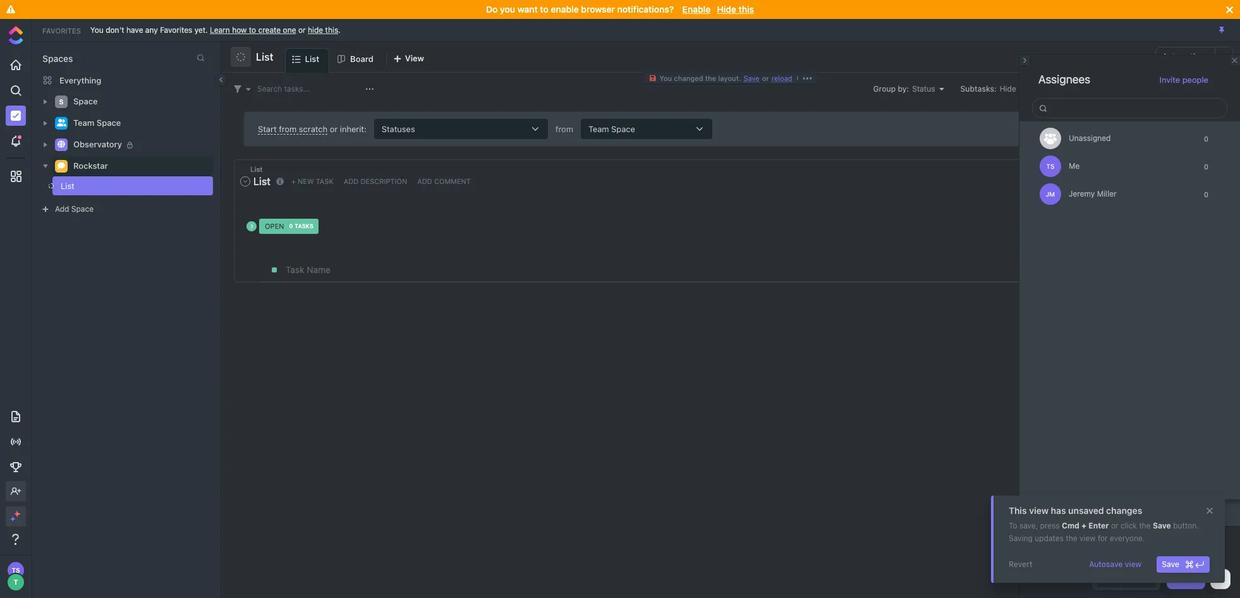 Task type: describe. For each thing, give the bounding box(es) containing it.
yet.
[[194, 25, 208, 34]]

subtasks: hide
[[961, 84, 1016, 93]]

2 horizontal spatial the
[[1139, 521, 1151, 530]]

to
[[1009, 521, 1018, 530]]

enable
[[551, 4, 579, 15]]

add for add space
[[55, 204, 69, 214]]

0 for me
[[1204, 162, 1209, 170]]

space inside team space dropdown button
[[611, 124, 635, 134]]

jeremy miller
[[1069, 189, 1117, 199]]

revert
[[1009, 559, 1033, 569]]

revert button
[[1004, 556, 1038, 573]]

team space inside dropdown button
[[589, 124, 635, 134]]

task
[[316, 177, 334, 185]]

apply
[[1146, 124, 1168, 134]]

hide this link
[[308, 25, 338, 34]]

teams
[[1124, 511, 1146, 520]]

assignees button
[[1070, 81, 1125, 96]]

unsaved
[[1068, 505, 1104, 516]]

user group image
[[57, 119, 66, 127]]

spaces link
[[32, 53, 73, 64]]

list button
[[251, 43, 273, 71]]

start from scratch or inherit:
[[258, 124, 367, 134]]

statuses button
[[367, 119, 556, 139]]

or right one
[[298, 25, 306, 34]]

1 horizontal spatial favorites
[[160, 25, 192, 34]]

description
[[361, 177, 407, 185]]

button.
[[1173, 521, 1199, 530]]

comments
[[1153, 541, 1188, 549]]

save inside this view has unsaved changes to save, press cmd + enter or click the save button. saving updates the view for everyone.
[[1153, 521, 1171, 530]]

and
[[1108, 511, 1122, 520]]

0 vertical spatial +
[[291, 177, 296, 185]]

rockstar link
[[73, 156, 205, 176]]

for
[[1098, 534, 1108, 543]]

hide people and teams without tasks
[[1062, 511, 1198, 520]]

share button
[[1132, 81, 1170, 96]]

save inside save button
[[1162, 559, 1180, 569]]

view button
[[387, 48, 430, 73]]

don't
[[106, 25, 124, 34]]

add for add description
[[344, 177, 359, 185]]

start
[[258, 124, 277, 134]]

board link
[[350, 48, 379, 72]]

or left inherit:
[[330, 124, 338, 134]]

statuses
[[382, 124, 415, 134]]

press
[[1040, 521, 1060, 530]]

reload
[[772, 74, 793, 82]]

space link
[[73, 92, 205, 112]]

Search tasks... text field
[[257, 80, 362, 98]]

learn
[[210, 25, 230, 34]]

0 horizontal spatial team
[[73, 118, 94, 128]]

observatory link
[[73, 135, 205, 155]]

1 vertical spatial hide
[[1000, 84, 1016, 93]]

browser
[[581, 4, 615, 15]]

search
[[257, 84, 282, 93]]

everyone.
[[1110, 534, 1145, 543]]

status
[[912, 84, 935, 93]]

view
[[405, 53, 424, 63]]

this
[[1009, 505, 1027, 516]]

comment
[[434, 177, 471, 185]]

list info image
[[276, 177, 284, 185]]

.
[[338, 25, 341, 34]]

0 vertical spatial save
[[744, 74, 760, 82]]

click
[[1121, 521, 1137, 530]]

globe image
[[58, 141, 65, 148]]

board
[[350, 53, 373, 64]]

jm
[[1046, 190, 1055, 198]]

0 horizontal spatial list link
[[32, 176, 192, 195]]

autosave
[[1089, 559, 1123, 569]]

or inside this view has unsaved changes to save, press cmd + enter or click the save button. saving updates the view for everyone.
[[1111, 521, 1119, 530]]

notifications?
[[617, 4, 674, 15]]

by:
[[898, 84, 909, 93]]

add for add comment
[[417, 177, 432, 185]]

observatory
[[73, 139, 122, 149]]

saving
[[1009, 534, 1033, 543]]

rockstar
[[73, 161, 108, 171]]

subtasks:
[[961, 84, 997, 93]]

add comment button
[[412, 175, 476, 188]]

autosave view
[[1089, 559, 1142, 569]]

ts t
[[12, 566, 20, 586]]

list button
[[239, 172, 274, 190]]

save,
[[1020, 521, 1038, 530]]

me inside button
[[1055, 85, 1065, 93]]

you changed the layout. save or reload
[[660, 74, 793, 82]]

people for hide
[[1081, 511, 1106, 520]]

space inside space link
[[73, 96, 98, 106]]

hide
[[308, 25, 323, 34]]

space inside team space link
[[97, 118, 121, 128]]

create
[[258, 25, 281, 34]]

0 for jeremy miller
[[1204, 190, 1209, 198]]

Task Name text field
[[286, 258, 1058, 281]]

comment image
[[58, 162, 65, 170]]

0 horizontal spatial to
[[249, 25, 256, 34]]

group
[[873, 84, 896, 93]]

layout.
[[718, 74, 741, 82]]

tasks...
[[284, 84, 310, 93]]

team space button
[[573, 119, 720, 139]]

learn how to create one link
[[210, 25, 296, 34]]

new
[[298, 177, 314, 185]]

include
[[1094, 541, 1119, 549]]

task
[[1184, 574, 1201, 584]]

search tasks...
[[257, 84, 310, 93]]



Task type: vqa. For each thing, say whether or not it's contained in the screenshot.
task
yes



Task type: locate. For each thing, give the bounding box(es) containing it.
the down cmd
[[1066, 534, 1078, 543]]

from
[[279, 124, 297, 134], [556, 124, 573, 134]]

to
[[540, 4, 549, 15], [249, 25, 256, 34]]

t
[[14, 578, 18, 586]]

view down assigned
[[1125, 559, 1142, 569]]

add comment
[[417, 177, 471, 185]]

list link
[[305, 49, 324, 72], [32, 176, 192, 195]]

tasks
[[295, 223, 313, 230], [1178, 511, 1198, 520]]

me left 'assignees' button
[[1055, 85, 1065, 93]]

everything link
[[32, 70, 221, 90]]

group by: status
[[873, 84, 935, 93]]

1 horizontal spatial me
[[1069, 161, 1080, 171]]

+
[[291, 177, 296, 185], [1082, 521, 1087, 530]]

add
[[344, 177, 359, 185], [417, 177, 432, 185], [55, 204, 69, 214]]

add inside add comment 'button'
[[417, 177, 432, 185]]

1 vertical spatial the
[[1139, 521, 1151, 530]]

jeremy
[[1069, 189, 1095, 199]]

add left comment
[[417, 177, 432, 185]]

2 vertical spatial hide
[[1062, 511, 1079, 520]]

0 vertical spatial list link
[[305, 49, 324, 72]]

1 horizontal spatial hide
[[1000, 84, 1016, 93]]

1 horizontal spatial view
[[1080, 534, 1096, 543]]

view inside button
[[1125, 559, 1142, 569]]

1 vertical spatial this
[[325, 25, 338, 34]]

or left reload in the right of the page
[[762, 74, 769, 82]]

to right want
[[540, 4, 549, 15]]

0 vertical spatial hide
[[717, 4, 736, 15]]

automations
[[1163, 52, 1209, 61]]

1 vertical spatial me
[[1069, 161, 1080, 171]]

view for autosave
[[1125, 559, 1142, 569]]

list down hide
[[305, 54, 319, 64]]

2 vertical spatial the
[[1066, 534, 1078, 543]]

0 vertical spatial this
[[739, 4, 754, 15]]

add description button
[[339, 175, 412, 188]]

sparkle svg 1 image
[[14, 511, 20, 517]]

favorites up spaces
[[42, 26, 81, 34]]

0 horizontal spatial ts
[[12, 566, 20, 574]]

this
[[739, 4, 754, 15], [325, 25, 338, 34]]

0 horizontal spatial you
[[90, 25, 104, 34]]

do
[[486, 4, 498, 15]]

people up enter
[[1081, 511, 1106, 520]]

people down automations button
[[1183, 74, 1209, 84]]

0 horizontal spatial favorites
[[42, 26, 81, 34]]

0 horizontal spatial hide
[[717, 4, 736, 15]]

0 horizontal spatial add
[[55, 204, 69, 214]]

invite
[[1160, 74, 1180, 84]]

1 horizontal spatial list link
[[305, 49, 324, 72]]

this right enable
[[739, 4, 754, 15]]

list down comment image at the left of page
[[61, 181, 74, 191]]

1 horizontal spatial tasks
[[1178, 511, 1198, 520]]

add description
[[344, 177, 407, 185]]

this right hide
[[325, 25, 338, 34]]

0 vertical spatial people
[[1183, 74, 1209, 84]]

0 horizontal spatial tasks
[[295, 223, 313, 230]]

the
[[705, 74, 716, 82], [1139, 521, 1151, 530], [1066, 534, 1078, 543]]

you left the don't
[[90, 25, 104, 34]]

view for this
[[1029, 505, 1049, 516]]

me
[[1055, 85, 1065, 93], [1069, 161, 1080, 171]]

0 horizontal spatial team space
[[73, 118, 121, 128]]

autosave view button
[[1084, 556, 1147, 573]]

view up save,
[[1029, 505, 1049, 516]]

enter
[[1089, 521, 1109, 530]]

1 vertical spatial to
[[249, 25, 256, 34]]

1 from from the left
[[279, 124, 297, 134]]

team inside dropdown button
[[589, 124, 609, 134]]

0 horizontal spatial view
[[1029, 505, 1049, 516]]

scratch
[[299, 124, 328, 134]]

team
[[73, 118, 94, 128], [589, 124, 609, 134]]

team space
[[73, 118, 121, 128], [589, 124, 635, 134]]

me up jeremy
[[1069, 161, 1080, 171]]

list down start
[[250, 165, 263, 173]]

want
[[518, 4, 538, 15]]

+ inside this view has unsaved changes to save, press cmd + enter or click the save button. saving updates the view for everyone.
[[1082, 521, 1087, 530]]

0 vertical spatial tasks
[[295, 223, 313, 230]]

save right layout.
[[744, 74, 760, 82]]

0 vertical spatial view
[[1029, 505, 1049, 516]]

tasks up 'button.'
[[1178, 511, 1198, 520]]

add right the 'task'
[[344, 177, 359, 185]]

the left layout.
[[705, 74, 716, 82]]

add inside 'add description' button
[[344, 177, 359, 185]]

1 vertical spatial people
[[1081, 511, 1106, 520]]

1 vertical spatial save
[[1153, 521, 1171, 530]]

ts up jm
[[1047, 162, 1055, 170]]

share
[[1146, 85, 1166, 93]]

list
[[256, 51, 273, 63], [305, 54, 319, 64], [250, 165, 263, 173], [254, 176, 270, 187], [61, 181, 74, 191]]

tasks down new
[[295, 223, 313, 230]]

+ left new
[[291, 177, 296, 185]]

list inside button
[[256, 51, 273, 63]]

1 horizontal spatial people
[[1183, 74, 1209, 84]]

add down comment image at the left of page
[[55, 204, 69, 214]]

1 horizontal spatial the
[[1066, 534, 1078, 543]]

you
[[500, 4, 515, 15]]

invite people
[[1160, 74, 1209, 84]]

1 vertical spatial list link
[[32, 176, 192, 195]]

0 vertical spatial you
[[90, 25, 104, 34]]

you left "changed"
[[660, 74, 672, 82]]

one
[[283, 25, 296, 34]]

has
[[1051, 505, 1066, 516]]

save button
[[1157, 556, 1210, 573]]

miller
[[1097, 189, 1117, 199]]

1 horizontal spatial add
[[344, 177, 359, 185]]

0 horizontal spatial the
[[705, 74, 716, 82]]

to right how
[[249, 25, 256, 34]]

0 horizontal spatial from
[[279, 124, 297, 134]]

save button
[[741, 74, 762, 82]]

1 horizontal spatial team
[[589, 124, 609, 134]]

you for you changed the layout. save or reload
[[660, 74, 672, 82]]

0
[[1204, 134, 1209, 143], [1204, 162, 1209, 170], [1204, 190, 1209, 198], [289, 223, 293, 230]]

0 for unassigned
[[1204, 134, 1209, 143]]

everything
[[59, 75, 101, 85]]

+ right cmd
[[1082, 521, 1087, 530]]

1 horizontal spatial you
[[660, 74, 672, 82]]

1 vertical spatial you
[[660, 74, 672, 82]]

the down teams
[[1139, 521, 1151, 530]]

1 horizontal spatial to
[[540, 4, 549, 15]]

1 horizontal spatial from
[[556, 124, 573, 134]]

0 vertical spatial ts
[[1047, 162, 1055, 170]]

or down and
[[1111, 521, 1119, 530]]

list link up search tasks... text box
[[305, 49, 324, 72]]

unassigned
[[1069, 133, 1111, 143]]

1 vertical spatial ts
[[12, 566, 20, 574]]

ts for ts
[[1047, 162, 1055, 170]]

cmd
[[1062, 521, 1080, 530]]

0 horizontal spatial +
[[291, 177, 296, 185]]

you for you don't have any favorites yet. learn how to create one or hide this .
[[90, 25, 104, 34]]

enable
[[683, 4, 711, 15]]

any
[[145, 25, 158, 34]]

save down comments
[[1162, 559, 1180, 569]]

hide right subtasks:
[[1000, 84, 1016, 93]]

1 vertical spatial tasks
[[1178, 511, 1198, 520]]

1 vertical spatial view
[[1080, 534, 1096, 543]]

2 vertical spatial save
[[1162, 559, 1180, 569]]

1 horizontal spatial this
[[739, 4, 754, 15]]

2 from from the left
[[556, 124, 573, 134]]

0 horizontal spatial this
[[325, 25, 338, 34]]

assignees inside button
[[1085, 85, 1120, 93]]

favorites
[[160, 25, 192, 34], [42, 26, 81, 34]]

+ new task
[[291, 177, 334, 185]]

list inside dropdown button
[[254, 176, 270, 187]]

0 horizontal spatial me
[[1055, 85, 1065, 93]]

list link down rockstar
[[32, 176, 192, 195]]

ts
[[1047, 162, 1055, 170], [12, 566, 20, 574]]

0 vertical spatial to
[[540, 4, 549, 15]]

automations button
[[1156, 47, 1215, 66]]

include assigned comments
[[1094, 541, 1188, 549]]

view left for on the bottom right
[[1080, 534, 1096, 543]]

space
[[73, 96, 98, 106], [97, 118, 121, 128], [611, 124, 635, 134], [71, 204, 94, 214]]

1 vertical spatial +
[[1082, 521, 1087, 530]]

save down without
[[1153, 521, 1171, 530]]

2 horizontal spatial hide
[[1062, 511, 1079, 520]]

people for invite
[[1183, 74, 1209, 84]]

without
[[1149, 511, 1176, 520]]

list left the list info image
[[254, 176, 270, 187]]

have
[[126, 25, 143, 34]]

updates
[[1035, 534, 1064, 543]]

how
[[232, 25, 247, 34]]

favorites right any
[[160, 25, 192, 34]]

None text field
[[1056, 99, 1223, 118]]

list down the create
[[256, 51, 273, 63]]

0 tasks
[[289, 223, 313, 230]]

ts for ts t
[[12, 566, 20, 574]]

add space
[[55, 204, 94, 214]]

hide right enable
[[717, 4, 736, 15]]

hide up cmd
[[1062, 511, 1079, 520]]

me button
[[1042, 81, 1070, 96]]

start from scratch link
[[258, 124, 328, 134]]

people
[[1183, 74, 1209, 84], [1081, 511, 1106, 520]]

changes
[[1106, 505, 1143, 516]]

1 horizontal spatial ts
[[1047, 162, 1055, 170]]

this view has unsaved changes to save, press cmd + enter or click the save button. saving updates the view for everyone.
[[1009, 505, 1199, 543]]

2 horizontal spatial add
[[417, 177, 432, 185]]

1 horizontal spatial team space
[[589, 124, 635, 134]]

hide
[[717, 4, 736, 15], [1000, 84, 1016, 93], [1062, 511, 1079, 520]]

spaces
[[42, 53, 73, 64]]

assigned
[[1121, 541, 1151, 549]]

ts up t
[[12, 566, 20, 574]]

sparkle svg 2 image
[[10, 516, 15, 521]]

2 horizontal spatial view
[[1125, 559, 1142, 569]]

inherit:
[[340, 124, 367, 134]]

1 horizontal spatial +
[[1082, 521, 1087, 530]]

2 vertical spatial view
[[1125, 559, 1142, 569]]

0 vertical spatial the
[[705, 74, 716, 82]]

assignees
[[1039, 73, 1091, 86], [1085, 85, 1120, 93]]

0 horizontal spatial people
[[1081, 511, 1106, 520]]

0 vertical spatial me
[[1055, 85, 1065, 93]]



